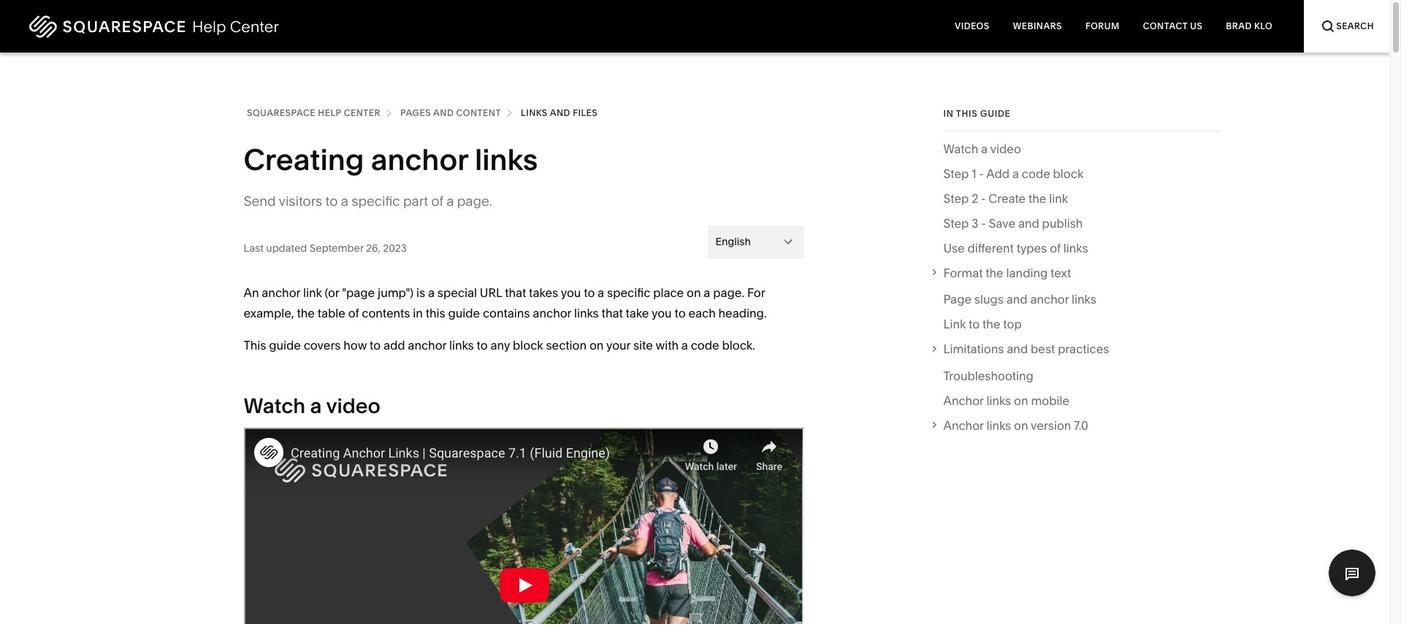Task type: locate. For each thing, give the bounding box(es) containing it.
links
[[521, 107, 548, 118]]

0 horizontal spatial that
[[505, 286, 526, 300]]

1 vertical spatial guide
[[448, 306, 480, 321]]

1 horizontal spatial watch
[[944, 142, 979, 156]]

1
[[972, 167, 977, 181]]

webinars
[[1013, 20, 1063, 31]]

code right add
[[1022, 167, 1051, 181]]

0 vertical spatial this
[[956, 108, 978, 119]]

0 vertical spatial of
[[431, 193, 443, 210]]

on left your
[[590, 338, 604, 353]]

watch a video up 1
[[944, 142, 1021, 156]]

in
[[413, 306, 423, 321]]

anchor down the troubleshooting link
[[944, 394, 984, 408]]

1 vertical spatial code
[[691, 338, 720, 353]]

block up publish
[[1053, 167, 1084, 181]]

and
[[433, 107, 454, 118], [550, 107, 571, 118], [1019, 216, 1040, 231], [1007, 293, 1028, 307], [1007, 342, 1028, 357]]

page.
[[457, 193, 492, 210], [713, 286, 745, 300]]

and left the files
[[550, 107, 571, 118]]

this inside an anchor link (or "page jump") is a special url that takes you to a specific place on a page. for example, the table of contents in this guide contains anchor links that take you to each heading.
[[426, 306, 446, 321]]

2 vertical spatial -
[[982, 216, 986, 231]]

of right types at the top of the page
[[1050, 241, 1061, 256]]

links and files
[[521, 107, 598, 118]]

1 horizontal spatial video
[[991, 142, 1021, 156]]

that up contains
[[505, 286, 526, 300]]

anchor
[[371, 142, 468, 178], [262, 286, 300, 300], [1031, 293, 1069, 307], [533, 306, 572, 321], [408, 338, 447, 353]]

create
[[989, 191, 1026, 206]]

practices
[[1058, 342, 1110, 357]]

types
[[1017, 241, 1047, 256]]

0 vertical spatial link
[[1050, 191, 1069, 206]]

0 vertical spatial watch a video
[[944, 142, 1021, 156]]

1 horizontal spatial specific
[[607, 286, 651, 300]]

0 vertical spatial that
[[505, 286, 526, 300]]

english
[[716, 235, 751, 248]]

1 step from the top
[[944, 167, 969, 181]]

video down how
[[326, 394, 381, 419]]

link up publish
[[1050, 191, 1069, 206]]

links left any
[[449, 338, 474, 353]]

0 horizontal spatial block
[[513, 338, 543, 353]]

0 horizontal spatial link
[[303, 286, 322, 300]]

0 vertical spatial video
[[991, 142, 1021, 156]]

a down covers
[[310, 394, 322, 419]]

step inside step 3 - save and publish link
[[944, 216, 969, 231]]

and up top
[[1007, 293, 1028, 307]]

1 vertical spatial step
[[944, 191, 969, 206]]

forum
[[1086, 20, 1120, 31]]

- for create
[[982, 191, 986, 206]]

on up anchor links on version 7.0
[[1014, 394, 1029, 408]]

0 horizontal spatial code
[[691, 338, 720, 353]]

1 vertical spatial video
[[326, 394, 381, 419]]

0 horizontal spatial of
[[348, 306, 359, 321]]

2 vertical spatial of
[[348, 306, 359, 321]]

- right the 2
[[982, 191, 986, 206]]

watch a video down covers
[[244, 394, 381, 419]]

block right any
[[513, 338, 543, 353]]

each
[[689, 306, 716, 321]]

1 vertical spatial of
[[1050, 241, 1061, 256]]

the left table
[[297, 306, 315, 321]]

2023
[[383, 242, 407, 255]]

landing
[[1007, 266, 1048, 281]]

- for save
[[982, 216, 986, 231]]

step for step 3 - save and publish
[[944, 216, 969, 231]]

example,
[[244, 306, 294, 321]]

0 horizontal spatial video
[[326, 394, 381, 419]]

a right part
[[447, 193, 454, 210]]

any
[[491, 338, 510, 353]]

squarespace help center link
[[247, 105, 381, 121]]

anchor inside anchor links on mobile link
[[944, 394, 984, 408]]

you down place
[[652, 306, 672, 321]]

step 3 - save and publish link
[[944, 213, 1083, 238]]

-
[[980, 167, 984, 181], [982, 191, 986, 206], [982, 216, 986, 231]]

a up the each
[[704, 286, 711, 300]]

watch down this
[[244, 394, 305, 419]]

2 vertical spatial step
[[944, 216, 969, 231]]

page. right part
[[457, 193, 492, 210]]

anchor links on mobile link
[[944, 391, 1070, 416]]

anchor inside anchor links on version 7.0 link
[[944, 419, 984, 433]]

0 horizontal spatial you
[[561, 286, 581, 300]]

watch a video
[[944, 142, 1021, 156], [244, 394, 381, 419]]

page slugs and anchor links link
[[944, 290, 1097, 315]]

on down anchor links on mobile link
[[1014, 419, 1029, 433]]

of inside an anchor link (or "page jump") is a special url that takes you to a specific place on a page. for example, the table of contents in this guide contains anchor links that take you to each heading.
[[348, 306, 359, 321]]

1 horizontal spatial you
[[652, 306, 672, 321]]

anchor links on mobile
[[944, 394, 1070, 408]]

2 vertical spatial guide
[[269, 338, 301, 353]]

1 horizontal spatial of
[[431, 193, 443, 210]]

specific up take
[[607, 286, 651, 300]]

pages and content
[[400, 107, 501, 118]]

1 vertical spatial -
[[982, 191, 986, 206]]

that left take
[[602, 306, 623, 321]]

links up section
[[574, 306, 599, 321]]

0 vertical spatial specific
[[352, 193, 400, 210]]

of down "page
[[348, 306, 359, 321]]

0 vertical spatial block
[[1053, 167, 1084, 181]]

version
[[1031, 419, 1072, 433]]

links down the troubleshooting link
[[987, 394, 1012, 408]]

0 horizontal spatial this
[[426, 306, 446, 321]]

0 horizontal spatial watch
[[244, 394, 305, 419]]

send
[[244, 193, 276, 210]]

page. inside an anchor link (or "page jump") is a special url that takes you to a specific place on a page. for example, the table of contents in this guide contains anchor links that take you to each heading.
[[713, 286, 745, 300]]

watch a video link
[[944, 139, 1021, 164]]

guide up watch a video link
[[981, 108, 1011, 119]]

1 vertical spatial page.
[[713, 286, 745, 300]]

and down top
[[1007, 342, 1028, 357]]

you right 'takes'
[[561, 286, 581, 300]]

block
[[1053, 167, 1084, 181], [513, 338, 543, 353]]

links down anchor links on mobile link
[[987, 419, 1012, 433]]

1 horizontal spatial guide
[[448, 306, 480, 321]]

the down different
[[986, 266, 1004, 281]]

part
[[403, 193, 428, 210]]

and inside dropdown button
[[1007, 342, 1028, 357]]

step left 3
[[944, 216, 969, 231]]

3
[[972, 216, 979, 231]]

anchor up example, at left
[[262, 286, 300, 300]]

this
[[956, 108, 978, 119], [426, 306, 446, 321]]

1 vertical spatial link
[[303, 286, 322, 300]]

step for step 2 - create the link
[[944, 191, 969, 206]]

different
[[968, 241, 1014, 256]]

1 vertical spatial watch a video
[[244, 394, 381, 419]]

specific left part
[[352, 193, 400, 210]]

on inside an anchor link (or "page jump") is a special url that takes you to a specific place on a page. for example, the table of contents in this guide contains anchor links that take you to each heading.
[[687, 286, 701, 300]]

1 vertical spatial specific
[[607, 286, 651, 300]]

0 horizontal spatial watch a video
[[244, 394, 381, 419]]

link left (or
[[303, 286, 322, 300]]

step for step 1 - add a code block
[[944, 167, 969, 181]]

1 vertical spatial this
[[426, 306, 446, 321]]

use different types of links
[[944, 241, 1089, 256]]

links inside dropdown button
[[987, 419, 1012, 433]]

video
[[991, 142, 1021, 156], [326, 394, 381, 419]]

creating anchor links
[[244, 142, 538, 178]]

anchor for anchor links on version 7.0
[[944, 419, 984, 433]]

watch
[[944, 142, 979, 156], [244, 394, 305, 419]]

creating
[[244, 142, 364, 178]]

videos link
[[943, 0, 1002, 53]]

0 vertical spatial step
[[944, 167, 969, 181]]

1 anchor from the top
[[944, 394, 984, 408]]

links inside an anchor link (or "page jump") is a special url that takes you to a specific place on a page. for example, the table of contents in this guide contains anchor links that take you to each heading.
[[574, 306, 599, 321]]

content
[[456, 107, 501, 118]]

2 anchor from the top
[[944, 419, 984, 433]]

anchor down anchor links on mobile link
[[944, 419, 984, 433]]

1 horizontal spatial watch a video
[[944, 142, 1021, 156]]

- right 1
[[980, 167, 984, 181]]

a right visitors at the left top
[[341, 193, 348, 210]]

0 vertical spatial you
[[561, 286, 581, 300]]

1 horizontal spatial that
[[602, 306, 623, 321]]

1 horizontal spatial block
[[1053, 167, 1084, 181]]

0 vertical spatial -
[[980, 167, 984, 181]]

in
[[944, 108, 954, 119]]

links down content
[[475, 142, 538, 178]]

text
[[1051, 266, 1071, 281]]

us
[[1191, 20, 1203, 31]]

forum link
[[1074, 0, 1132, 53]]

0 vertical spatial code
[[1022, 167, 1051, 181]]

2 horizontal spatial guide
[[981, 108, 1011, 119]]

links
[[475, 142, 538, 178], [1064, 241, 1089, 256], [1072, 293, 1097, 307], [574, 306, 599, 321], [449, 338, 474, 353], [987, 394, 1012, 408], [987, 419, 1012, 433]]

step
[[944, 167, 969, 181], [944, 191, 969, 206], [944, 216, 969, 231]]

code down the each
[[691, 338, 720, 353]]

watch up 1
[[944, 142, 979, 156]]

guide right this
[[269, 338, 301, 353]]

on
[[687, 286, 701, 300], [590, 338, 604, 353], [1014, 394, 1029, 408], [1014, 419, 1029, 433]]

step left the 2
[[944, 191, 969, 206]]

3 step from the top
[[944, 216, 969, 231]]

send visitors to a specific part of a page.
[[244, 193, 492, 210]]

troubleshooting link
[[944, 366, 1034, 391]]

video up add
[[991, 142, 1021, 156]]

guide
[[981, 108, 1011, 119], [448, 306, 480, 321], [269, 338, 301, 353]]

of right part
[[431, 193, 443, 210]]

top
[[1004, 317, 1022, 332]]

limitations and best practices link
[[944, 339, 1221, 360]]

to
[[326, 193, 338, 210], [584, 286, 595, 300], [675, 306, 686, 321], [969, 317, 980, 332], [370, 338, 381, 353], [477, 338, 488, 353]]

a
[[981, 142, 988, 156], [1013, 167, 1019, 181], [341, 193, 348, 210], [447, 193, 454, 210], [428, 286, 435, 300], [598, 286, 604, 300], [704, 286, 711, 300], [682, 338, 688, 353], [310, 394, 322, 419]]

add
[[987, 167, 1010, 181]]

step 1 - add a code block link
[[944, 164, 1084, 189]]

0 vertical spatial guide
[[981, 108, 1011, 119]]

brad klo
[[1226, 20, 1273, 31]]

takes
[[529, 286, 558, 300]]

0 vertical spatial anchor
[[944, 394, 984, 408]]

step left 1
[[944, 167, 969, 181]]

and for files
[[550, 107, 571, 118]]

and right pages
[[433, 107, 454, 118]]

1 horizontal spatial page.
[[713, 286, 745, 300]]

search button
[[1305, 0, 1391, 53]]

page. up heading.
[[713, 286, 745, 300]]

and for best
[[1007, 342, 1028, 357]]

contents
[[362, 306, 410, 321]]

an anchor link (or "page jump") is a special url that takes you to a specific place on a page. for example, the table of contents in this guide contains anchor links that take you to each heading.
[[244, 286, 767, 321]]

brad
[[1226, 20, 1252, 31]]

a up add
[[981, 142, 988, 156]]

link
[[1050, 191, 1069, 206], [303, 286, 322, 300]]

a right the is in the left top of the page
[[428, 286, 435, 300]]

1 horizontal spatial this
[[956, 108, 978, 119]]

mobile
[[1031, 394, 1070, 408]]

1 vertical spatial anchor
[[944, 419, 984, 433]]

0 horizontal spatial specific
[[352, 193, 400, 210]]

on up the each
[[687, 286, 701, 300]]

guide down special
[[448, 306, 480, 321]]

step inside step 1 - add a code block link
[[944, 167, 969, 181]]

- right 3
[[982, 216, 986, 231]]

format the landing text
[[944, 266, 1071, 281]]

2 step from the top
[[944, 191, 969, 206]]

0 horizontal spatial page.
[[457, 193, 492, 210]]

anchor links on version 7.0 button
[[928, 416, 1221, 436]]

contains
[[483, 306, 530, 321]]

1 vertical spatial block
[[513, 338, 543, 353]]

2 horizontal spatial of
[[1050, 241, 1061, 256]]

1 vertical spatial you
[[652, 306, 672, 321]]

last
[[244, 242, 264, 255]]



Task type: describe. For each thing, give the bounding box(es) containing it.
block.
[[722, 338, 755, 353]]

search
[[1337, 20, 1375, 31]]

in this guide
[[944, 108, 1011, 119]]

to right link
[[969, 317, 980, 332]]

pages
[[400, 107, 431, 118]]

1 vertical spatial watch
[[244, 394, 305, 419]]

guide inside an anchor link (or "page jump") is a special url that takes you to a specific place on a page. for example, the table of contents in this guide contains anchor links that take you to each heading.
[[448, 306, 480, 321]]

on inside dropdown button
[[1014, 419, 1029, 433]]

covers
[[304, 338, 341, 353]]

anchor links on version 7.0
[[944, 419, 1089, 433]]

(or
[[325, 286, 339, 300]]

troubleshooting
[[944, 369, 1034, 384]]

with
[[656, 338, 679, 353]]

contact us link
[[1132, 0, 1215, 53]]

this guide covers how to add anchor links to any block section on your site with a code block.
[[244, 338, 755, 353]]

"page
[[342, 286, 375, 300]]

webinars link
[[1002, 0, 1074, 53]]

page
[[944, 293, 972, 307]]

use different types of links link
[[944, 238, 1089, 263]]

updated
[[266, 242, 307, 255]]

1 horizontal spatial link
[[1050, 191, 1069, 206]]

add
[[384, 338, 405, 353]]

anchor up part
[[371, 142, 468, 178]]

and for content
[[433, 107, 454, 118]]

- for add
[[980, 167, 984, 181]]

september
[[310, 242, 364, 255]]

link inside an anchor link (or "page jump") is a special url that takes you to a specific place on a page. for example, the table of contents in this guide contains anchor links that take you to each heading.
[[303, 286, 322, 300]]

2
[[972, 191, 979, 206]]

an
[[244, 286, 259, 300]]

to left add
[[370, 338, 381, 353]]

anchor down 'takes'
[[533, 306, 572, 321]]

0 horizontal spatial guide
[[269, 338, 301, 353]]

videos
[[955, 20, 990, 31]]

use
[[944, 241, 965, 256]]

the inside an anchor link (or "page jump") is a special url that takes you to a specific place on a page. for example, the table of contents in this guide contains anchor links that take you to each heading.
[[297, 306, 315, 321]]

anchor down text
[[1031, 293, 1069, 307]]

visitors
[[279, 193, 322, 210]]

center
[[344, 107, 381, 118]]

links down format the landing text link
[[1072, 293, 1097, 307]]

to right visitors at the left top
[[326, 193, 338, 210]]

the left top
[[983, 317, 1001, 332]]

this
[[244, 338, 266, 353]]

contact us
[[1143, 20, 1203, 31]]

help
[[318, 107, 342, 118]]

publish
[[1043, 216, 1083, 231]]

for
[[748, 286, 765, 300]]

links and files link
[[521, 105, 598, 121]]

limitations
[[944, 342, 1004, 357]]

of inside use different types of links link
[[1050, 241, 1061, 256]]

brad klo link
[[1215, 0, 1285, 53]]

english button
[[708, 226, 804, 258]]

1 vertical spatial that
[[602, 306, 623, 321]]

specific inside an anchor link (or "page jump") is a special url that takes you to a specific place on a page. for example, the table of contents in this guide contains anchor links that take you to each heading.
[[607, 286, 651, 300]]

files
[[573, 107, 598, 118]]

best
[[1031, 342, 1055, 357]]

squarespace
[[247, 107, 316, 118]]

squarespace help center
[[247, 107, 381, 118]]

and up types at the top of the page
[[1019, 216, 1040, 231]]

anchor links on version 7.0 link
[[944, 416, 1221, 436]]

to right 'takes'
[[584, 286, 595, 300]]

limitations and best practices button
[[928, 339, 1221, 360]]

site
[[634, 338, 653, 353]]

to left the each
[[675, 306, 686, 321]]

limitations and best practices
[[944, 342, 1110, 357]]

step 2 - create the link link
[[944, 189, 1069, 213]]

anchor for anchor links on mobile
[[944, 394, 984, 408]]

step 2 - create the link
[[944, 191, 1069, 206]]

klo
[[1255, 20, 1273, 31]]

format the landing text button
[[928, 263, 1221, 284]]

to left any
[[477, 338, 488, 353]]

0 vertical spatial watch
[[944, 142, 979, 156]]

save
[[989, 216, 1016, 231]]

link to the top
[[944, 317, 1022, 332]]

last updated september 26, 2023
[[244, 242, 407, 255]]

url
[[480, 286, 502, 300]]

format
[[944, 266, 983, 281]]

slugs
[[975, 293, 1004, 307]]

how
[[344, 338, 367, 353]]

take
[[626, 306, 649, 321]]

page slugs and anchor links
[[944, 293, 1097, 307]]

link to the top link
[[944, 315, 1022, 339]]

0 vertical spatial page.
[[457, 193, 492, 210]]

the inside dropdown button
[[986, 266, 1004, 281]]

is
[[416, 286, 425, 300]]

table
[[318, 306, 346, 321]]

jump")
[[378, 286, 414, 300]]

format the landing text link
[[944, 263, 1221, 284]]

special
[[438, 286, 477, 300]]

a right add
[[1013, 167, 1019, 181]]

1 horizontal spatial code
[[1022, 167, 1051, 181]]

a right 'takes'
[[598, 286, 604, 300]]

pages and content link
[[400, 105, 501, 121]]

link
[[944, 317, 966, 332]]

heading.
[[719, 306, 767, 321]]

a right with
[[682, 338, 688, 353]]

your
[[606, 338, 631, 353]]

links up format the landing text dropdown button
[[1064, 241, 1089, 256]]

section
[[546, 338, 587, 353]]

step 1 - add a code block
[[944, 167, 1084, 181]]

contact
[[1143, 20, 1188, 31]]

anchor right add
[[408, 338, 447, 353]]

the right create at the right top of page
[[1029, 191, 1047, 206]]



Task type: vqa. For each thing, say whether or not it's contained in the screenshot.
of
yes



